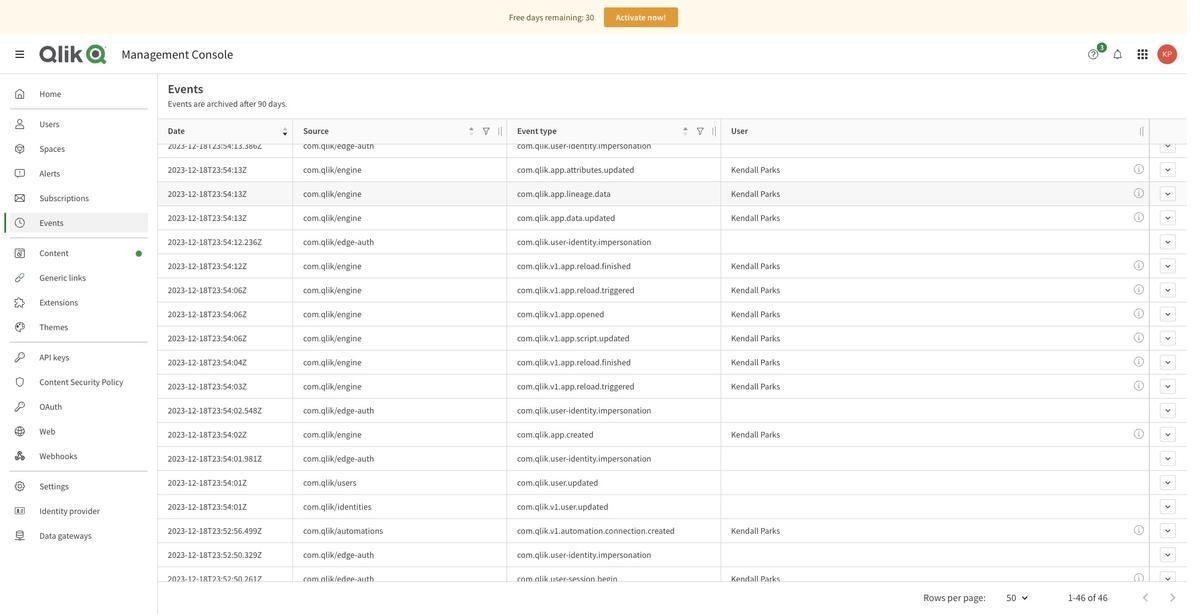 Task type: vqa. For each thing, say whether or not it's contained in the screenshot.


Task type: locate. For each thing, give the bounding box(es) containing it.
navigation pane element
[[0, 79, 157, 550]]

6 com.qlik/edge-auth from the top
[[303, 573, 374, 584]]

1 18t23:54:01z from the top
[[199, 477, 247, 488]]

event type
[[517, 125, 557, 137]]

oauth link
[[10, 397, 148, 417]]

1 content from the top
[[39, 247, 69, 259]]

16 12- from the top
[[188, 477, 199, 488]]

18t23:54:01z for com.qlik/identities
[[199, 501, 247, 512]]

14 12- from the top
[[188, 429, 199, 440]]

identity.impersonation down com.qlik.app.data.updated
[[569, 236, 652, 247]]

com.qlik.user-
[[517, 140, 569, 151], [517, 236, 569, 247], [517, 405, 569, 416], [517, 453, 569, 464], [517, 549, 569, 560], [517, 573, 569, 584]]

com.qlik.user.updated
[[517, 477, 598, 488]]

0 vertical spatial 2023-12-18t23:54:01z
[[168, 477, 247, 488]]

of
[[1088, 591, 1096, 603]]

com.qlik/automations
[[303, 525, 383, 536]]

1 vertical spatial 18t23:54:06z
[[199, 309, 247, 320]]

management
[[122, 46, 189, 62]]

close sidebar menu image
[[15, 49, 25, 59]]

2023-12-18t23:54:06z for com.qlik.v1.app.script.updated
[[168, 333, 247, 344]]

event
[[517, 125, 538, 137]]

20 12- from the top
[[188, 573, 199, 584]]

com.qlik.user- for 2023-12-18t23:54:01.981z
[[517, 453, 569, 464]]

identity.impersonation up com.qlik.user.updated
[[569, 453, 652, 464]]

content security policy link
[[10, 372, 148, 392]]

2023-12-18t23:54:12.236z
[[168, 236, 262, 247]]

events up are
[[168, 81, 203, 96]]

1 vertical spatial content
[[39, 376, 69, 388]]

kendall parks
[[731, 116, 780, 127], [731, 164, 780, 175], [731, 188, 780, 199], [731, 212, 780, 223], [731, 260, 780, 272], [731, 284, 780, 296], [731, 309, 780, 320], [731, 333, 780, 344], [731, 357, 780, 368], [731, 381, 780, 392], [731, 429, 780, 440], [731, 525, 780, 536], [731, 573, 780, 584]]

2 vertical spatial events
[[39, 217, 63, 228]]

links
[[69, 272, 86, 283]]

generic
[[39, 272, 67, 283]]

com.qlik.user-identity.impersonation down com.qlik.app.data.updated
[[517, 236, 652, 247]]

security
[[70, 376, 100, 388]]

1 vertical spatial 2023-12-18t23:54:06z
[[168, 309, 247, 320]]

3 identity.impersonation from the top
[[569, 405, 652, 416]]

2 com.qlik.user- from the top
[[517, 236, 569, 247]]

1 com.qlik.v1.app.reload.triggered from the top
[[517, 284, 635, 296]]

com.qlik.v1.app.reload.finished down com.qlik.app.data.updated
[[517, 260, 631, 272]]

content security policy
[[39, 376, 123, 388]]

auth for 2023-12-18t23:52:50.329z
[[357, 549, 374, 560]]

2023-12-18t23:54:02.548z
[[168, 405, 262, 416]]

rows per page:
[[924, 591, 986, 603]]

50 button
[[992, 587, 1036, 609]]

home link
[[10, 84, 148, 104]]

1 vertical spatial 18t23:54:01z
[[199, 501, 247, 512]]

0 vertical spatial com.qlik.v1.app.reload.finished
[[517, 260, 631, 272]]

18t23:54:01z up 18t23:52:56.499z
[[199, 501, 247, 512]]

2023-12-18t23:54:01z up 2023-12-18t23:52:56.499z
[[168, 501, 247, 512]]

1 com.qlik.user- from the top
[[517, 140, 569, 151]]

19 12- from the top
[[188, 549, 199, 560]]

oauth
[[39, 401, 62, 412]]

1 com.qlik.user-identity.impersonation from the top
[[517, 140, 652, 151]]

4 com.qlik.user- from the top
[[517, 453, 569, 464]]

5 kendall from the top
[[731, 260, 759, 272]]

12 2023- from the top
[[168, 381, 188, 392]]

13 12- from the top
[[188, 405, 199, 416]]

9 12- from the top
[[188, 309, 199, 320]]

2023-12-18t23:54:13z for com.qlik.app.data.updated
[[168, 212, 247, 223]]

9 parks from the top
[[761, 357, 780, 368]]

2 2023-12-18t23:54:01z from the top
[[168, 501, 247, 512]]

content link
[[10, 243, 148, 263]]

0 vertical spatial 18t23:54:06z
[[199, 284, 247, 296]]

subscriptions link
[[10, 188, 148, 208]]

90
[[258, 98, 267, 109]]

0 vertical spatial content
[[39, 247, 69, 259]]

com.qlik.v1.app.reload.finished
[[517, 260, 631, 272], [517, 357, 631, 368]]

12 kendall parks from the top
[[731, 525, 780, 536]]

3 com.qlik/edge- from the top
[[303, 405, 357, 416]]

web
[[39, 426, 55, 437]]

com.qlik/edge-
[[303, 140, 357, 151], [303, 236, 357, 247], [303, 405, 357, 416], [303, 453, 357, 464], [303, 549, 357, 560], [303, 573, 357, 584]]

11 parks from the top
[[761, 429, 780, 440]]

3 2023-12-18t23:54:06z from the top
[[168, 333, 247, 344]]

2 com.qlik.v1.app.reload.finished from the top
[[517, 357, 631, 368]]

1 vertical spatial 2023-12-18t23:54:01z
[[168, 501, 247, 512]]

auth for 2023-12-18t23:54:12.236z
[[357, 236, 374, 247]]

46
[[1076, 591, 1086, 603], [1098, 591, 1108, 603]]

events for events events are archived after 90 days.
[[168, 81, 203, 96]]

0 vertical spatial 18t23:54:13z
[[199, 164, 247, 175]]

5 com.qlik.user-identity.impersonation from the top
[[517, 549, 652, 560]]

18 2023- from the top
[[168, 525, 188, 536]]

19 2023- from the top
[[168, 549, 188, 560]]

6 kendall parks from the top
[[731, 284, 780, 296]]

com.qlik.v1.app.reload.finished down 'com.qlik.v1.app.script.updated'
[[517, 357, 631, 368]]

1 vertical spatial 18t23:54:13z
[[199, 188, 247, 199]]

2 auth from the top
[[357, 236, 374, 247]]

data
[[39, 530, 56, 541]]

2 vertical spatial 2023-12-18t23:54:06z
[[168, 333, 247, 344]]

5 parks from the top
[[761, 260, 780, 272]]

0 vertical spatial 2023-12-18t23:54:06z
[[168, 284, 247, 296]]

18t23:54:01z down '18t23:54:01.981z'
[[199, 477, 247, 488]]

30
[[586, 12, 594, 23]]

10 12- from the top
[[188, 333, 199, 344]]

4 identity.impersonation from the top
[[569, 453, 652, 464]]

3 com.qlik.user-identity.impersonation from the top
[[517, 405, 652, 416]]

com.qlik.user-identity.impersonation down event type button
[[517, 140, 652, 151]]

2023-12-18t23:54:26z
[[168, 116, 247, 127]]

users link
[[10, 114, 148, 134]]

1 vertical spatial 2023-12-18t23:54:13z
[[168, 188, 247, 199]]

0 vertical spatial 2023-12-18t23:54:13z
[[168, 164, 247, 175]]

12 kendall from the top
[[731, 525, 759, 536]]

events events are archived after 90 days.
[[168, 81, 287, 109]]

46 right of
[[1098, 591, 1108, 603]]

com.qlik.user-identity.impersonation up com.qlik.user.updated
[[517, 453, 652, 464]]

com.qlik.user-identity.impersonation up 'session.begin'
[[517, 549, 652, 560]]

0 vertical spatial 18t23:54:01z
[[199, 477, 247, 488]]

2023-12-18t23:54:01z down 2023-12-18t23:54:01.981z
[[168, 477, 247, 488]]

com.qlik.v1.app.reload.triggered up com.qlik.v1.app.opened
[[517, 284, 635, 296]]

com.qlik.v1.app.reload.triggered down 'com.qlik.v1.app.script.updated'
[[517, 381, 635, 392]]

2023-12-18t23:54:13z
[[168, 164, 247, 175], [168, 188, 247, 199], [168, 212, 247, 223]]

6 12- from the top
[[188, 236, 199, 247]]

com.qlik/edge-auth
[[303, 140, 374, 151], [303, 236, 374, 247], [303, 405, 374, 416], [303, 453, 374, 464], [303, 549, 374, 560], [303, 573, 374, 584]]

identity.impersonation up the com.qlik.app.created
[[569, 405, 652, 416]]

auth for 2023-12-18t23:54:02.548z
[[357, 405, 374, 416]]

5 com.qlik/edge-auth from the top
[[303, 549, 374, 560]]

2023-12-18t23:54:01z for com.qlik/identities
[[168, 501, 247, 512]]

com.qlik.v1.app.reload.triggered for 18t23:54:03z
[[517, 381, 635, 392]]

4 com.qlik/edge- from the top
[[303, 453, 357, 464]]

after
[[240, 98, 256, 109]]

0 vertical spatial com.qlik.v1.app.reload.triggered
[[517, 284, 635, 296]]

1 com.qlik/edge- from the top
[[303, 140, 357, 151]]

date button
[[168, 123, 288, 140]]

com.qlik.user-identity.impersonation
[[517, 140, 652, 151], [517, 236, 652, 247], [517, 405, 652, 416], [517, 453, 652, 464], [517, 549, 652, 560]]

archived
[[207, 98, 238, 109]]

18t23:52:56.499z
[[199, 525, 262, 536]]

1-
[[1068, 591, 1076, 603]]

18t23:54:13z for com.qlik.app.attributes.updated
[[199, 164, 247, 175]]

2023-12-18t23:54:03z
[[168, 381, 247, 392]]

2 content from the top
[[39, 376, 69, 388]]

7 kendall from the top
[[731, 309, 759, 320]]

1 2023-12-18t23:54:13z from the top
[[168, 164, 247, 175]]

6 auth from the top
[[357, 573, 374, 584]]

2 vertical spatial 18t23:54:13z
[[199, 212, 247, 223]]

identity.impersonation
[[569, 140, 652, 151], [569, 236, 652, 247], [569, 405, 652, 416], [569, 453, 652, 464], [569, 549, 652, 560]]

management console element
[[122, 46, 233, 62]]

18t23:54:13z for com.qlik.app.lineage.data
[[199, 188, 247, 199]]

18t23:54:13z for com.qlik.app.data.updated
[[199, 212, 247, 223]]

1 18t23:54:06z from the top
[[199, 284, 247, 296]]

1 com.qlik/edge-auth from the top
[[303, 140, 374, 151]]

com.qlik.user- for 2023-12-18t23:54:02.548z
[[517, 405, 569, 416]]

0 horizontal spatial 46
[[1076, 591, 1086, 603]]

auth for 2023-12-18t23:54:01.981z
[[357, 453, 374, 464]]

2 com.qlik.user-identity.impersonation from the top
[[517, 236, 652, 247]]

1 18t23:54:13z from the top
[[199, 164, 247, 175]]

4 auth from the top
[[357, 453, 374, 464]]

com.qlik.user-identity.impersonation for 18t23:54:12.236z
[[517, 236, 652, 247]]

2023-12-18t23:52:56.499z
[[168, 525, 262, 536]]

5 com.qlik.user- from the top
[[517, 549, 569, 560]]

com.qlik.v1.app.opened
[[517, 309, 604, 320]]

1 auth from the top
[[357, 140, 374, 151]]

46 left of
[[1076, 591, 1086, 603]]

identity.impersonation down event type button
[[569, 140, 652, 151]]

com.qlik.v1.app.reload.triggered
[[517, 284, 635, 296], [517, 381, 635, 392]]

14 2023- from the top
[[168, 429, 188, 440]]

identity provider link
[[10, 501, 148, 521]]

com.qlik/edge-auth for 18t23:54:01.981z
[[303, 453, 374, 464]]

7 kendall parks from the top
[[731, 309, 780, 320]]

activate now!
[[616, 12, 666, 23]]

2 2023- from the top
[[168, 140, 188, 151]]

10 com.qlik/engine from the top
[[303, 381, 362, 392]]

2023-
[[168, 116, 188, 127], [168, 140, 188, 151], [168, 164, 188, 175], [168, 188, 188, 199], [168, 212, 188, 223], [168, 236, 188, 247], [168, 260, 188, 272], [168, 284, 188, 296], [168, 309, 188, 320], [168, 333, 188, 344], [168, 357, 188, 368], [168, 381, 188, 392], [168, 405, 188, 416], [168, 429, 188, 440], [168, 453, 188, 464], [168, 477, 188, 488], [168, 501, 188, 512], [168, 525, 188, 536], [168, 549, 188, 560], [168, 573, 188, 584]]

2023-12-18t23:54:01z
[[168, 477, 247, 488], [168, 501, 247, 512]]

13 kendall from the top
[[731, 573, 759, 584]]

18t23:52:50.261z
[[199, 573, 262, 584]]

com.qlik/edge- for 2023-12-18t23:54:02.548z
[[303, 405, 357, 416]]

extensions link
[[10, 293, 148, 312]]

1 vertical spatial events
[[168, 98, 192, 109]]

are
[[194, 98, 205, 109]]

7 parks from the top
[[761, 309, 780, 320]]

4 com.qlik/edge-auth from the top
[[303, 453, 374, 464]]

com.qlik.user-identity.impersonation up the com.qlik.app.created
[[517, 405, 652, 416]]

content down api keys
[[39, 376, 69, 388]]

spaces link
[[10, 139, 148, 159]]

8 parks from the top
[[761, 333, 780, 344]]

com.qlik.v1.user.updated
[[517, 501, 608, 512]]

identity.impersonation down com.qlik.v1.automation.connection.created
[[569, 549, 652, 560]]

2 vertical spatial 18t23:54:06z
[[199, 333, 247, 344]]

source
[[303, 125, 329, 137]]

1 vertical spatial com.qlik.v1.app.reload.triggered
[[517, 381, 635, 392]]

content up the "generic" in the top of the page
[[39, 247, 69, 259]]

2 vertical spatial 2023-12-18t23:54:13z
[[168, 212, 247, 223]]

11 kendall parks from the top
[[731, 429, 780, 440]]

remaining:
[[545, 12, 584, 23]]

com.qlik.v1.app.reload.finished for 18t23:54:12z
[[517, 260, 631, 272]]

2 18t23:54:01z from the top
[[199, 501, 247, 512]]

18t23:54:02.548z
[[199, 405, 262, 416]]

5 12- from the top
[[188, 212, 199, 223]]

parks
[[761, 116, 780, 127], [761, 164, 780, 175], [761, 188, 780, 199], [761, 212, 780, 223], [761, 260, 780, 272], [761, 284, 780, 296], [761, 309, 780, 320], [761, 333, 780, 344], [761, 357, 780, 368], [761, 381, 780, 392], [761, 429, 780, 440], [761, 525, 780, 536], [761, 573, 780, 584]]

gateways
[[58, 530, 92, 541]]

events down subscriptions
[[39, 217, 63, 228]]

4 kendall from the top
[[731, 212, 759, 223]]

com.qlik/edge- for 2023-12-18t23:52:50.329z
[[303, 549, 357, 560]]

3 com.qlik.user- from the top
[[517, 405, 569, 416]]

days
[[526, 12, 543, 23]]

content
[[39, 247, 69, 259], [39, 376, 69, 388]]

events inside navigation pane element
[[39, 217, 63, 228]]

0 vertical spatial events
[[168, 81, 203, 96]]

rows
[[924, 591, 946, 603]]

6 com.qlik.user- from the top
[[517, 573, 569, 584]]

events left are
[[168, 98, 192, 109]]

auth for 2023-12-18t23:54:13.386z
[[357, 140, 374, 151]]

10 parks from the top
[[761, 381, 780, 392]]

com.qlik.app.object.created
[[517, 116, 618, 127]]

12-
[[188, 116, 199, 127], [188, 140, 199, 151], [188, 164, 199, 175], [188, 188, 199, 199], [188, 212, 199, 223], [188, 236, 199, 247], [188, 260, 199, 272], [188, 284, 199, 296], [188, 309, 199, 320], [188, 333, 199, 344], [188, 357, 199, 368], [188, 381, 199, 392], [188, 405, 199, 416], [188, 429, 199, 440], [188, 453, 199, 464], [188, 477, 199, 488], [188, 501, 199, 512], [188, 525, 199, 536], [188, 549, 199, 560], [188, 573, 199, 584]]

3 button
[[1084, 43, 1111, 64]]

4 kendall parks from the top
[[731, 212, 780, 223]]

3 18t23:54:13z from the top
[[199, 212, 247, 223]]

content for content security policy
[[39, 376, 69, 388]]

com.qlik.user-identity.impersonation for 18t23:54:02.548z
[[517, 405, 652, 416]]

1 vertical spatial com.qlik.v1.app.reload.finished
[[517, 357, 631, 368]]

console
[[192, 46, 233, 62]]

1 horizontal spatial 46
[[1098, 591, 1108, 603]]

2 com.qlik/edge-auth from the top
[[303, 236, 374, 247]]

2 2023-12-18t23:54:06z from the top
[[168, 309, 247, 320]]

2023-12-18t23:54:13z for com.qlik.app.attributes.updated
[[168, 164, 247, 175]]

18t23:54:13z
[[199, 164, 247, 175], [199, 188, 247, 199], [199, 212, 247, 223]]

5 kendall parks from the top
[[731, 260, 780, 272]]

18t23:54:06z for com.qlik.v1.app.script.updated
[[199, 333, 247, 344]]



Task type: describe. For each thing, give the bounding box(es) containing it.
2 12- from the top
[[188, 140, 199, 151]]

9 kendall parks from the top
[[731, 357, 780, 368]]

activate
[[616, 12, 646, 23]]

7 12- from the top
[[188, 260, 199, 272]]

session.begin
[[569, 573, 618, 584]]

com.qlik.v1.app.reload.triggered for 18t23:54:06z
[[517, 284, 635, 296]]

identity.impersonation for 2023-12-18t23:54:13.386z
[[569, 140, 652, 151]]

data gateways link
[[10, 526, 148, 546]]

generic links
[[39, 272, 86, 283]]

extensions
[[39, 297, 78, 308]]

provider
[[69, 505, 100, 517]]

identity provider
[[39, 505, 100, 517]]

18t23:54:12z
[[199, 260, 247, 272]]

com.qlik.v1.automation.connection.created
[[517, 525, 675, 536]]

1 kendall parks from the top
[[731, 116, 780, 127]]

identity.impersonation for 2023-12-18t23:54:01.981z
[[569, 453, 652, 464]]

themes
[[39, 322, 68, 333]]

identity.impersonation for 2023-12-18t23:54:12.236z
[[569, 236, 652, 247]]

themes link
[[10, 317, 148, 337]]

5 2023- from the top
[[168, 212, 188, 223]]

webhooks
[[39, 450, 77, 462]]

11 12- from the top
[[188, 357, 199, 368]]

events for events
[[39, 217, 63, 228]]

2 46 from the left
[[1098, 591, 1108, 603]]

18t23:54:04z
[[199, 357, 247, 368]]

com.qlik/edge- for 2023-12-18t23:54:01.981z
[[303, 453, 357, 464]]

settings
[[39, 481, 69, 492]]

api
[[39, 352, 51, 363]]

com.qlik.app.created
[[517, 429, 594, 440]]

com.qlik.app.attributes.updated
[[517, 164, 634, 175]]

events link
[[10, 213, 148, 233]]

15 12- from the top
[[188, 453, 199, 464]]

keys
[[53, 352, 69, 363]]

18 12- from the top
[[188, 525, 199, 536]]

13 parks from the top
[[761, 573, 780, 584]]

1 12- from the top
[[188, 116, 199, 127]]

4 parks from the top
[[761, 212, 780, 223]]

identity.impersonation for 2023-12-18t23:52:50.329z
[[569, 549, 652, 560]]

18t23:54:02z
[[199, 429, 247, 440]]

50
[[1007, 591, 1016, 603]]

17 12- from the top
[[188, 501, 199, 512]]

generic links link
[[10, 268, 148, 288]]

web link
[[10, 421, 148, 441]]

6 kendall from the top
[[731, 284, 759, 296]]

1 parks from the top
[[761, 116, 780, 127]]

per
[[948, 591, 961, 603]]

13 2023- from the top
[[168, 405, 188, 416]]

content for content
[[39, 247, 69, 259]]

com.qlik/edge- for 2023-12-18t23:54:13.386z
[[303, 140, 357, 151]]

3 kendall from the top
[[731, 188, 759, 199]]

18t23:54:01.981z
[[199, 453, 262, 464]]

10 2023- from the top
[[168, 333, 188, 344]]

com.qlik/edge-auth for 18t23:54:13.386z
[[303, 140, 374, 151]]

com.qlik.v1.app.reload.finished for 18t23:54:04z
[[517, 357, 631, 368]]

11 2023- from the top
[[168, 357, 188, 368]]

free
[[509, 12, 525, 23]]

2 kendall parks from the top
[[731, 164, 780, 175]]

activate now! link
[[604, 7, 678, 27]]

18t23:54:13.386z
[[199, 140, 262, 151]]

11 com.qlik/engine from the top
[[303, 429, 362, 440]]

users
[[39, 118, 60, 130]]

18t23:54:01z for com.qlik/users
[[199, 477, 247, 488]]

8 com.qlik/engine from the top
[[303, 333, 362, 344]]

2023-12-18t23:54:04z
[[168, 357, 247, 368]]

now!
[[648, 12, 666, 23]]

com.qlik.app.lineage.data
[[517, 188, 611, 199]]

3 kendall parks from the top
[[731, 188, 780, 199]]

api keys
[[39, 352, 69, 363]]

18t23:52:50.329z
[[199, 549, 262, 560]]

com.qlik/edge- for 2023-12-18t23:54:12.236z
[[303, 236, 357, 247]]

type
[[540, 125, 557, 137]]

8 12- from the top
[[188, 284, 199, 296]]

com.qlik.user-identity.impersonation for 18t23:54:13.386z
[[517, 140, 652, 151]]

kendall parks image
[[1158, 44, 1177, 64]]

9 kendall from the top
[[731, 357, 759, 368]]

com.qlik.user- for 2023-12-18t23:52:50.261z
[[517, 573, 569, 584]]

2023-12-18t23:54:06z for com.qlik.v1.app.reload.triggered
[[168, 284, 247, 296]]

com.qlik/edge-auth for 18t23:52:50.329z
[[303, 549, 374, 560]]

13 kendall parks from the top
[[731, 573, 780, 584]]

12 12- from the top
[[188, 381, 199, 392]]

com.qlik.user- for 2023-12-18t23:54:13.386z
[[517, 140, 569, 151]]

alerts
[[39, 168, 60, 179]]

2023-12-18t23:54:13z for com.qlik.app.lineage.data
[[168, 188, 247, 199]]

com.qlik.user-identity.impersonation for 18t23:52:50.329z
[[517, 549, 652, 560]]

9 2023- from the top
[[168, 309, 188, 320]]

7 com.qlik/engine from the top
[[303, 309, 362, 320]]

4 com.qlik/engine from the top
[[303, 212, 362, 223]]

identity.impersonation for 2023-12-18t23:54:02.548z
[[569, 405, 652, 416]]

com.qlik/edge- for 2023-12-18t23:52:50.261z
[[303, 573, 357, 584]]

com.qlik.user-session.begin
[[517, 573, 618, 584]]

home
[[39, 88, 61, 99]]

2023-12-18t23:54:12z
[[168, 260, 247, 272]]

12 parks from the top
[[761, 525, 780, 536]]

6 parks from the top
[[761, 284, 780, 296]]

policy
[[102, 376, 123, 388]]

com.qlik.user- for 2023-12-18t23:54:12.236z
[[517, 236, 569, 247]]

2 parks from the top
[[761, 164, 780, 175]]

7 2023- from the top
[[168, 260, 188, 272]]

18t23:54:12.236z
[[199, 236, 262, 247]]

new connector image
[[136, 251, 142, 257]]

com.qlik/users
[[303, 477, 356, 488]]

2023-12-18t23:54:02z
[[168, 429, 247, 440]]

6 2023- from the top
[[168, 236, 188, 247]]

api keys link
[[10, 347, 148, 367]]

management console
[[122, 46, 233, 62]]

com.qlik.v1.app.script.updated
[[517, 333, 630, 344]]

1 46 from the left
[[1076, 591, 1086, 603]]

5 com.qlik/engine from the top
[[303, 260, 362, 272]]

com.qlik/edge-auth for 18t23:54:02.548z
[[303, 405, 374, 416]]

4 2023- from the top
[[168, 188, 188, 199]]

com.qlik/edge-auth for 18t23:54:12.236z
[[303, 236, 374, 247]]

11 kendall from the top
[[731, 429, 759, 440]]

8 2023- from the top
[[168, 284, 188, 296]]

16 2023- from the top
[[168, 477, 188, 488]]

2023-12-18t23:54:01.981z
[[168, 453, 262, 464]]

com.qlik.user- for 2023-12-18t23:52:50.329z
[[517, 549, 569, 560]]

10 kendall from the top
[[731, 381, 759, 392]]

user
[[731, 125, 748, 137]]

com.qlik.user-identity.impersonation for 18t23:54:01.981z
[[517, 453, 652, 464]]

2 kendall from the top
[[731, 164, 759, 175]]

4 12- from the top
[[188, 188, 199, 199]]

2023-12-18t23:52:50.329z
[[168, 549, 262, 560]]

17 2023- from the top
[[168, 501, 188, 512]]

3 12- from the top
[[188, 164, 199, 175]]

page:
[[963, 591, 986, 603]]

identity
[[39, 505, 68, 517]]

2023-12-18t23:54:01z for com.qlik/users
[[168, 477, 247, 488]]

18t23:54:26z
[[199, 116, 247, 127]]

18t23:54:03z
[[199, 381, 247, 392]]

8 kendall parks from the top
[[731, 333, 780, 344]]

alerts link
[[10, 164, 148, 183]]

com.qlik.app.data.updated
[[517, 212, 615, 223]]

data gateways
[[39, 530, 92, 541]]

10 kendall parks from the top
[[731, 381, 780, 392]]

spaces
[[39, 143, 65, 154]]

source button
[[303, 123, 474, 140]]

3
[[1100, 43, 1104, 52]]

2023-12-18t23:54:13.386z
[[168, 140, 262, 151]]

1 kendall from the top
[[731, 116, 759, 127]]

webhooks link
[[10, 446, 148, 466]]

15 2023- from the top
[[168, 453, 188, 464]]

subscriptions
[[39, 193, 89, 204]]

8 kendall from the top
[[731, 333, 759, 344]]

1 com.qlik/engine from the top
[[303, 116, 362, 127]]

2 com.qlik/engine from the top
[[303, 164, 362, 175]]

com.qlik/identities
[[303, 501, 372, 512]]

com.qlik/edge-auth for 18t23:52:50.261z
[[303, 573, 374, 584]]

event type button
[[517, 123, 688, 140]]

3 2023- from the top
[[168, 164, 188, 175]]

18t23:54:06z for com.qlik.v1.app.opened
[[199, 309, 247, 320]]

18t23:54:06z for com.qlik.v1.app.reload.triggered
[[199, 284, 247, 296]]

6 com.qlik/engine from the top
[[303, 284, 362, 296]]

2023-12-18t23:54:06z for com.qlik.v1.app.opened
[[168, 309, 247, 320]]

3 parks from the top
[[761, 188, 780, 199]]

3 com.qlik/engine from the top
[[303, 188, 362, 199]]

1 2023- from the top
[[168, 116, 188, 127]]

9 com.qlik/engine from the top
[[303, 357, 362, 368]]

auth for 2023-12-18t23:52:50.261z
[[357, 573, 374, 584]]

date
[[168, 125, 185, 137]]

20 2023- from the top
[[168, 573, 188, 584]]



